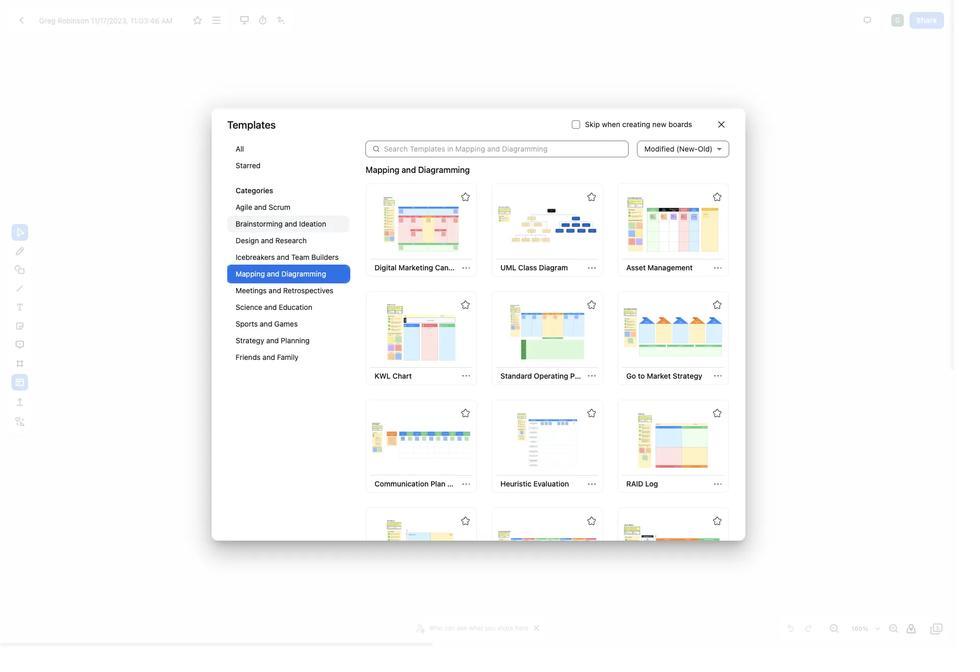 Task type: describe. For each thing, give the bounding box(es) containing it.
diagram
[[539, 263, 568, 272]]

and inside "status"
[[402, 165, 416, 175]]

education
[[279, 303, 312, 312]]

agile and scrum
[[236, 203, 290, 212]]

thumbnail for problem statement map image
[[498, 520, 597, 578]]

go
[[626, 372, 636, 380]]

who can see what you share here button
[[415, 621, 531, 637]]

asset management
[[626, 263, 693, 272]]

star this whiteboard image for standard operating procedure
[[587, 301, 596, 309]]

laser image
[[275, 14, 287, 27]]

communication plan template
[[375, 480, 479, 489]]

canvas
[[435, 263, 460, 272]]

more options for kwl chart image
[[462, 372, 470, 380]]

brainstorming
[[236, 219, 283, 228]]

categories element
[[227, 141, 349, 376]]

star this whiteboard image inside card for template heuristic evaluation element
[[587, 409, 596, 418]]

evaluation
[[533, 480, 569, 489]]

modified
[[645, 144, 675, 153]]

star this whiteboard image for uml class diagram
[[587, 193, 596, 201]]

ideation
[[299, 219, 326, 228]]

upload pdfs and images image
[[14, 396, 26, 409]]

who can see what you share here
[[429, 625, 528, 632]]

skip when creating new boards
[[585, 120, 692, 129]]

card for template bcg matrix element
[[366, 508, 477, 602]]

star this whiteboard image left more options icon
[[192, 14, 204, 27]]

mapping inside "status"
[[366, 165, 399, 175]]

procedure
[[570, 372, 606, 380]]

creating
[[622, 120, 650, 129]]

100
[[852, 626, 863, 632]]

(new-
[[677, 144, 698, 153]]

when
[[602, 120, 620, 129]]

planning
[[281, 336, 310, 345]]

old)
[[698, 144, 713, 153]]

standard operating procedure button
[[496, 368, 606, 385]]

strategy inside categories "element"
[[236, 336, 264, 345]]

chart
[[393, 372, 412, 380]]

icebreakers
[[236, 253, 275, 262]]

star this whiteboard image inside card for template bcg matrix element
[[461, 517, 470, 526]]

to
[[638, 372, 645, 380]]

card for template standard operating procedure element
[[492, 292, 606, 385]]

builders
[[311, 253, 339, 262]]

retrospectives
[[283, 286, 333, 295]]

here
[[515, 625, 528, 632]]

strategy and planning
[[236, 336, 310, 345]]

class
[[518, 263, 537, 272]]

diagramming inside "status"
[[418, 165, 470, 175]]

mapping and diagramming element
[[365, 182, 730, 650]]

dashboard image
[[15, 14, 28, 27]]

friends and family
[[236, 353, 299, 362]]

Document name text field
[[31, 12, 188, 29]]

categories
[[236, 186, 273, 195]]

starred
[[236, 161, 261, 170]]

raid log button
[[622, 476, 662, 493]]

heuristic
[[500, 480, 532, 489]]

more tools image
[[14, 416, 26, 429]]

more options for standard operating procedure image
[[588, 372, 596, 380]]

thumbnail for standard operating procedure image
[[498, 303, 597, 362]]

thumbnail for go to market strategy image
[[624, 303, 723, 362]]

what
[[469, 625, 483, 632]]

card for template spark matrix element
[[617, 508, 729, 602]]

templates image
[[14, 376, 26, 389]]

share
[[916, 16, 937, 24]]

templates
[[227, 119, 276, 131]]

0 vertical spatial mapping and diagramming
[[366, 165, 470, 175]]

digital marketing canvas button
[[370, 260, 460, 277]]

star this whiteboard image inside card for template raid log element
[[713, 409, 721, 418]]

thumbnail for spark matrix image
[[624, 520, 723, 578]]

family
[[277, 353, 299, 362]]

card for template uml class diagram element
[[492, 184, 603, 277]]

comment panel image
[[861, 14, 874, 27]]

card for template asset management element
[[617, 184, 729, 277]]

kwl chart button
[[370, 368, 416, 385]]

mapping and diagramming inside categories "element"
[[236, 270, 326, 278]]

thumbnail for asset management image
[[624, 195, 723, 253]]

communication plan template button
[[370, 476, 479, 493]]

more options for digital marketing canvas image
[[462, 264, 470, 272]]

brainstorming and ideation
[[236, 219, 326, 228]]

star this whiteboard image for communication plan template
[[461, 409, 470, 418]]

thumbnail for heuristic evaluation image
[[498, 411, 597, 470]]

digital marketing canvas
[[375, 263, 460, 272]]

digital
[[375, 263, 397, 272]]

communication
[[375, 480, 429, 489]]

mapping inside categories "element"
[[236, 270, 265, 278]]

star this whiteboard image for kwl chart
[[461, 301, 470, 309]]



Task type: locate. For each thing, give the bounding box(es) containing it.
boards
[[669, 120, 692, 129]]

star this whiteboard image down more options for go to market strategy image
[[713, 409, 721, 418]]

1 vertical spatial mapping
[[236, 270, 265, 278]]

1 horizontal spatial diagramming
[[418, 165, 470, 175]]

thumbnail for digital marketing canvas image
[[372, 195, 471, 253]]

diagramming
[[418, 165, 470, 175], [281, 270, 326, 278]]

1 vertical spatial diagramming
[[281, 270, 326, 278]]

zoom in image
[[887, 623, 900, 635]]

card for template communication plan template element
[[366, 400, 479, 493]]

heuristic evaluation
[[500, 480, 569, 489]]

thumbnail for uml class diagram image
[[498, 195, 597, 253]]

strategy
[[236, 336, 264, 345], [673, 372, 702, 380]]

100 %
[[852, 626, 869, 632]]

new
[[652, 120, 667, 129]]

0 vertical spatial mapping
[[366, 165, 399, 175]]

star this whiteboard image down 'more options for raid log' image
[[713, 517, 721, 526]]

0 horizontal spatial strategy
[[236, 336, 264, 345]]

management
[[648, 263, 693, 272]]

who
[[429, 625, 443, 632]]

raid
[[626, 480, 643, 489]]

mapping and diagramming
[[366, 165, 470, 175], [236, 270, 326, 278]]

diagramming inside categories "element"
[[281, 270, 326, 278]]

card for template heuristic evaluation element
[[492, 400, 603, 493]]

modified (new-old)
[[645, 144, 713, 153]]

0 horizontal spatial mapping and diagramming
[[236, 270, 326, 278]]

team
[[291, 253, 309, 262]]

star this whiteboard image inside card for template communication plan template element
[[461, 409, 470, 418]]

sports
[[236, 320, 258, 328]]

Search Templates in Mapping and Diagramming text field
[[384, 141, 629, 157]]

marketing
[[399, 263, 433, 272]]

science and education
[[236, 303, 312, 312]]

0 vertical spatial strategy
[[236, 336, 264, 345]]

star this whiteboard image down more options for communication plan template image
[[461, 517, 470, 526]]

card for template raid log element
[[617, 400, 729, 493]]

star this whiteboard image
[[192, 14, 204, 27], [587, 409, 596, 418], [713, 409, 721, 418], [461, 517, 470, 526], [713, 517, 721, 526]]

share
[[497, 625, 514, 632]]

skip
[[585, 120, 600, 129]]

star this whiteboard image inside card for template uml class diagram element
[[587, 193, 596, 201]]

plan
[[431, 480, 445, 489]]

1 horizontal spatial mapping and diagramming
[[366, 165, 470, 175]]

mapping
[[366, 165, 399, 175], [236, 270, 265, 278]]

pages image
[[931, 623, 943, 635]]

thumbnail for communication plan template image
[[372, 411, 471, 470]]

strategy inside button
[[673, 372, 702, 380]]

star this whiteboard image for asset management
[[713, 193, 721, 201]]

1 vertical spatial mapping and diagramming
[[236, 270, 326, 278]]

more options for raid log image
[[714, 481, 722, 488]]

0 vertical spatial diagramming
[[418, 165, 470, 175]]

thumbnail for bcg matrix image
[[372, 520, 471, 578]]

scrum
[[269, 203, 290, 212]]

more options for communication plan template image
[[462, 481, 470, 488]]

asset management button
[[622, 260, 697, 277]]

standard
[[500, 372, 532, 380]]

uml class diagram button
[[496, 260, 572, 277]]

kwl
[[375, 372, 391, 380]]

star this whiteboard image inside card for template spark matrix element
[[713, 517, 721, 526]]

star this whiteboard image for digital marketing canvas
[[461, 193, 470, 201]]

star this whiteboard image down more options for standard operating procedure image
[[587, 409, 596, 418]]

science
[[236, 303, 262, 312]]

more options for uml class diagram image
[[588, 264, 596, 272]]

0 horizontal spatial diagramming
[[281, 270, 326, 278]]

strategy up "friends"
[[236, 336, 264, 345]]

kwl chart
[[375, 372, 412, 380]]

card for template problem statement map element
[[492, 508, 603, 602]]

you
[[485, 625, 496, 632]]

meetings and retrospectives
[[236, 286, 333, 295]]

mapping and diagramming status
[[366, 164, 470, 176]]

star this whiteboard image inside card for template problem statement map element
[[587, 517, 596, 526]]

present image
[[238, 14, 251, 27]]

1 horizontal spatial mapping
[[366, 165, 399, 175]]

all
[[236, 144, 244, 153]]

market
[[647, 372, 671, 380]]

more options image
[[210, 14, 222, 27]]

and
[[402, 165, 416, 175], [254, 203, 267, 212], [285, 219, 297, 228], [261, 236, 273, 245], [277, 253, 289, 262], [267, 270, 279, 278], [269, 286, 281, 295], [264, 303, 277, 312], [260, 320, 272, 328], [266, 336, 279, 345], [263, 353, 275, 362]]

agile
[[236, 203, 252, 212]]

more options for go to market strategy image
[[714, 372, 722, 380]]

sports and games
[[236, 320, 298, 328]]

thumbnail for kwl chart image
[[372, 303, 471, 362]]

card for template kwl chart element
[[366, 292, 477, 385]]

meetings
[[236, 286, 267, 295]]

uml class diagram
[[500, 263, 568, 272]]

star this whiteboard image
[[461, 193, 470, 201], [587, 193, 596, 201], [713, 193, 721, 201], [461, 301, 470, 309], [587, 301, 596, 309], [713, 301, 721, 309], [461, 409, 470, 418], [587, 517, 596, 526]]

more options for heuristic evaluation image
[[588, 481, 596, 488]]

uml
[[500, 263, 516, 272]]

raid log
[[626, 480, 658, 489]]

see
[[457, 625, 467, 632]]

log
[[645, 480, 658, 489]]

modified (new-old) button
[[637, 132, 729, 166]]

asset
[[626, 263, 646, 272]]

operating
[[534, 372, 568, 380]]

star this whiteboard image for go to market strategy
[[713, 301, 721, 309]]

design and research
[[236, 236, 307, 245]]

can
[[444, 625, 455, 632]]

card for template go to market strategy element
[[617, 292, 729, 385]]

timer image
[[256, 14, 269, 27]]

template
[[447, 480, 479, 489]]

games
[[274, 320, 298, 328]]

share button
[[910, 12, 944, 29]]

0 horizontal spatial mapping
[[236, 270, 265, 278]]

card for template digital marketing canvas element
[[366, 184, 477, 277]]

thumbnail for raid log image
[[624, 411, 723, 470]]

friends
[[236, 353, 261, 362]]

go to market strategy
[[626, 372, 702, 380]]

heuristic evaluation button
[[496, 476, 573, 493]]

standard operating procedure
[[500, 372, 606, 380]]

more options for asset management image
[[714, 264, 722, 272]]

design
[[236, 236, 259, 245]]

zoom out image
[[828, 623, 840, 635]]

1 vertical spatial strategy
[[673, 372, 702, 380]]

go to market strategy button
[[622, 368, 707, 385]]

strategy right market
[[673, 372, 702, 380]]

research
[[275, 236, 307, 245]]

star this whiteboard image inside card for template digital marketing canvas element
[[461, 193, 470, 201]]

1 horizontal spatial strategy
[[673, 372, 702, 380]]

%
[[863, 626, 869, 632]]

icebreakers and team builders
[[236, 253, 339, 262]]



Task type: vqa. For each thing, say whether or not it's contained in the screenshot.
your within the "Upgrade your plan in Plan Management to access new features!"
no



